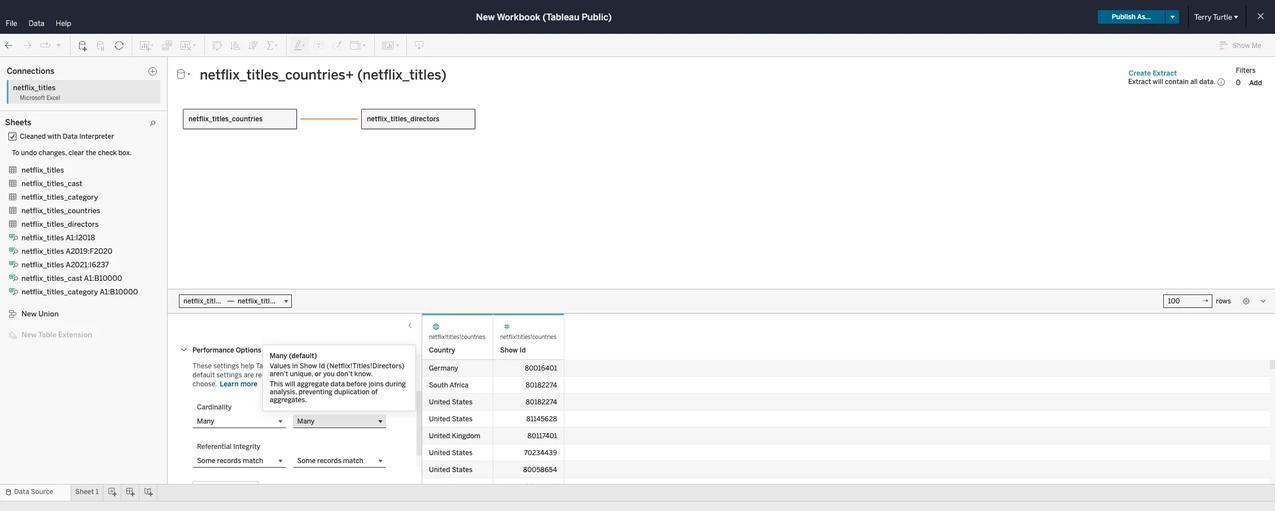 Task type: locate. For each thing, give the bounding box(es) containing it.
id inside netflix!titles!countries show id
[[520, 346, 526, 354]]

united states for 80182274
[[429, 398, 472, 406]]

new for new workbook (tableau public)
[[476, 12, 495, 22]]

3 united from the top
[[429, 432, 450, 440]]

1 horizontal spatial sheet
[[225, 101, 255, 117]]

public)
[[582, 12, 612, 22]]

netflix_titles_countries
[[189, 115, 263, 123], [29, 132, 103, 139], [34, 168, 105, 176], [21, 207, 100, 215], [183, 297, 256, 305]]

united for 80182274
[[429, 398, 450, 406]]

0 vertical spatial netflix_titles_category
[[21, 193, 98, 201]]

80182274 up 81145628
[[526, 398, 557, 406]]

analytics
[[52, 60, 84, 69]]

states for 80125979
[[452, 483, 472, 491]]

netflix_titles a2021:i6237
[[21, 261, 109, 269]]

cleaned
[[20, 133, 46, 141]]

netflix_titles_countries up performance
[[183, 297, 256, 305]]

80058654
[[523, 466, 557, 474]]

sure
[[344, 371, 358, 379]]

1 united states from the top
[[429, 398, 472, 406]]

80182274 for south africa
[[526, 381, 557, 389]]

show for show id
[[34, 155, 51, 163]]

options
[[236, 346, 261, 354]]

0 horizontal spatial some records match
[[197, 457, 263, 465]]

match for 1st some records match "popup button" from left
[[243, 457, 263, 465]]

many down if
[[297, 417, 315, 425]]

performance options
[[192, 346, 261, 354]]

2 some records match from the left
[[297, 457, 363, 465]]

the
[[86, 149, 96, 157]]

1 match from the left
[[243, 457, 263, 465]]

1 vertical spatial settings
[[216, 371, 242, 379]]

new left table
[[21, 331, 37, 339]]

a1:b10000
[[84, 274, 122, 283], [100, 288, 138, 296]]

many for 2nd many popup button from right
[[197, 417, 214, 425]]

changes,
[[39, 149, 67, 157]]

2 some records match button from the left
[[293, 454, 386, 468]]

1 right source
[[96, 488, 99, 496]]

many button down aren't
[[293, 415, 386, 428]]

netflix_titles_countries up to undo changes, clear the check box.
[[29, 132, 103, 139]]

0 horizontal spatial match
[[243, 457, 263, 465]]

(generated) up netflix_titles_cast a1:b10000
[[62, 264, 99, 271]]

0
[[1236, 78, 1241, 87]]

a1:b10000 for netflix_titles_cast a1:b10000
[[84, 274, 122, 283]]

show/hide cards image
[[382, 40, 400, 51]]

swap rows and columns image
[[212, 40, 223, 51]]

if
[[305, 371, 309, 379]]

1 vertical spatial 80182274
[[526, 398, 557, 406]]

0 horizontal spatial netflix!titles!countries
[[429, 334, 485, 341]]

help
[[56, 19, 71, 28]]

netflix!titles!countries up 80016401
[[500, 334, 557, 341]]

netflix!titles!countries up germany
[[429, 334, 485, 341]]

referential
[[197, 443, 232, 451]]

states for 70234439
[[452, 449, 472, 457]]

united states
[[429, 398, 472, 406], [429, 415, 472, 423], [429, 449, 472, 457], [429, 466, 472, 474], [429, 483, 472, 491]]

1 vertical spatial sheet 1
[[75, 488, 99, 496]]

netflix_titles_category up show id (netflix!titles!directors)
[[21, 193, 98, 201]]

columns
[[234, 60, 262, 68]]

1 records from the left
[[217, 457, 241, 465]]

sheet down rows
[[225, 101, 255, 117]]

measure down longitude
[[29, 275, 56, 283]]

2 records from the left
[[317, 457, 341, 465]]

2 vertical spatial id
[[520, 346, 526, 354]]

2 states from the top
[[452, 415, 472, 423]]

netflix_titles_cast up director
[[21, 179, 82, 188]]

(count)
[[107, 168, 131, 176], [106, 222, 130, 230]]

show for show me
[[1233, 42, 1250, 50]]

measure up the latitude
[[29, 239, 56, 247]]

1 horizontal spatial records
[[317, 457, 341, 465]]

new
[[476, 12, 495, 22], [21, 310, 37, 318], [21, 331, 37, 339]]

integrity
[[233, 443, 260, 451]]

row containing germany
[[422, 360, 1270, 377]]

contain
[[1165, 78, 1189, 86]]

1 vertical spatial 1
[[96, 488, 99, 496]]

2 united states from the top
[[429, 415, 472, 423]]

1 some records match button from the left
[[192, 454, 286, 468]]

netflix_titles up the latitude
[[21, 234, 64, 242]]

a2021:i6237
[[66, 261, 109, 269]]

to undo changes, clear the check box.
[[12, 149, 132, 157]]

new union
[[21, 310, 59, 318]]

0 vertical spatial new
[[476, 12, 495, 22]]

4 states from the top
[[452, 466, 472, 474]]

new left "workbook"
[[476, 12, 495, 22]]

extract up will
[[1153, 69, 1177, 77]]

netflix_titles down measure names
[[21, 247, 64, 256]]

many for 1st many popup button from right
[[297, 417, 315, 425]]

1 netflix!titles!countries from the left
[[429, 334, 485, 341]]

netflix_titles_cast for netflix_titles_cast
[[21, 179, 82, 188]]

1 horizontal spatial some
[[297, 457, 316, 465]]

0 horizontal spatial many button
[[192, 415, 286, 428]]

union
[[38, 310, 59, 318]]

1 row from the top
[[422, 360, 1270, 377]]

states for 81145628
[[452, 415, 472, 423]]

0 vertical spatial (generated)
[[57, 252, 94, 260]]

united states for 80058654
[[429, 466, 472, 474]]

sheet 1 down rows
[[225, 101, 265, 117]]

5 states from the top
[[452, 483, 472, 491]]

(count) down (netflix!titles!directors)
[[106, 222, 130, 230]]

a2019:f2020
[[66, 247, 112, 256]]

1 vertical spatial a1:b10000
[[100, 288, 138, 296]]

5 united states from the top
[[429, 483, 472, 491]]

aren't
[[324, 371, 343, 379]]

1 some records match from the left
[[197, 457, 263, 465]]

size
[[160, 166, 173, 173]]

None text field
[[195, 66, 1118, 84]]

netflix_titles up microsoft
[[13, 84, 56, 92]]

to
[[377, 371, 384, 379]]

1 down columns
[[258, 101, 265, 117]]

measure for measure values
[[29, 275, 56, 283]]

netflix_titles_countries down to undo changes, clear the check box.
[[34, 168, 105, 176]]

analysis.
[[359, 362, 386, 370]]

united states for 81145628
[[429, 415, 472, 423]]

0 vertical spatial id
[[53, 155, 59, 163]]

row group
[[422, 360, 1270, 511]]

1 vertical spatial (generated)
[[62, 264, 99, 271]]

1 horizontal spatial netflix!titles!countries
[[500, 334, 557, 341]]

0 vertical spatial 1
[[258, 101, 265, 117]]

match
[[243, 457, 263, 465], [343, 457, 363, 465]]

(generated) for latitude (generated)
[[57, 252, 94, 260]]

row containing united kingdom
[[422, 428, 1270, 444]]

some
[[197, 457, 215, 465], [297, 457, 316, 465]]

1 measure from the top
[[29, 239, 56, 247]]

sheets
[[5, 118, 31, 128]]

5 row from the top
[[422, 428, 1270, 444]]

3 row from the top
[[422, 394, 1270, 411]]

80016401
[[525, 364, 557, 372]]

1 horizontal spatial country
[[429, 346, 455, 354]]

1 horizontal spatial some records match
[[297, 457, 363, 465]]

measure names
[[29, 239, 79, 247]]

netflix_titles_category down the measure values
[[21, 288, 98, 296]]

kingdom
[[452, 432, 480, 440]]

united for 81145628
[[429, 415, 450, 423]]

2 80182274 from the top
[[526, 398, 557, 406]]

netflix_titles for netflix_titles
[[21, 166, 64, 174]]

(count) down box. on the left
[[107, 168, 131, 176]]

data down the undo "icon"
[[7, 60, 23, 69]]

the
[[388, 362, 400, 370]]

these settings help tableau optimize queries during analysis. the default settings are recommended, if you aren't sure what to choose.
[[192, 362, 400, 388]]

highlight image
[[294, 40, 306, 51]]

row
[[422, 360, 1270, 377], [422, 377, 1270, 394], [422, 394, 1270, 411], [422, 411, 1270, 428], [422, 428, 1270, 444], [422, 444, 1270, 461], [422, 461, 1270, 478], [422, 478, 1270, 495]]

measure values
[[29, 275, 78, 283]]

many button up integrity
[[192, 415, 286, 428]]

new for new table extension
[[21, 331, 37, 339]]

0 horizontal spatial some
[[197, 457, 215, 465]]

netflix_titles_cast for netflix_titles_cast a1:b10000
[[21, 274, 82, 283]]

netflix_titles inside netflix_titles microsoft excel
[[13, 84, 56, 92]]

settings up learn
[[216, 371, 242, 379]]

referential integrity
[[197, 443, 260, 451]]

replay animation image right redo icon
[[40, 40, 51, 51]]

0 vertical spatial sheet 1
[[225, 101, 265, 117]]

new for new union
[[21, 310, 37, 318]]

new workbook (tableau public)
[[476, 12, 612, 22]]

longitude (generated)
[[29, 264, 99, 271]]

3 states from the top
[[452, 449, 472, 457]]

netflix_titles for netflix_titles a2019:f2020
[[21, 247, 64, 256]]

some records match for 2nd some records match "popup button"
[[297, 457, 363, 465]]

sheet 1 right source
[[75, 488, 99, 496]]

1 vertical spatial new
[[21, 310, 37, 318]]

0 vertical spatial measure
[[29, 239, 56, 247]]

1 horizontal spatial match
[[343, 457, 363, 465]]

1 vertical spatial netflix_titles_cast
[[21, 274, 82, 283]]

collapse image
[[103, 62, 110, 68]]

netflix!titles!countries for netflix!titles!countries
[[429, 334, 485, 341]]

sheet
[[225, 101, 255, 117], [75, 488, 94, 496]]

None text field
[[1163, 294, 1213, 308]]

replay animation image up analytics
[[55, 41, 62, 48]]

2 netflix_titles_cast from the top
[[21, 274, 82, 283]]

1 netflix_titles_cast from the top
[[21, 179, 82, 188]]

new worksheet image
[[139, 40, 155, 51]]

new left union
[[21, 310, 37, 318]]

id up 80016401
[[520, 346, 526, 354]]

2 some from the left
[[297, 457, 316, 465]]

2 many from the left
[[297, 417, 315, 425]]

data
[[29, 19, 44, 28], [7, 60, 23, 69], [63, 133, 78, 141], [14, 488, 29, 496]]

refresh data source image
[[113, 40, 125, 51]]

1 vertical spatial measure
[[29, 275, 56, 283]]

netflix_titles_category
[[21, 193, 98, 201], [21, 288, 98, 296]]

1 vertical spatial (count)
[[106, 222, 130, 230]]

settings down performance options
[[213, 362, 239, 370]]

netflix_titles_cast down longitude
[[21, 274, 82, 283]]

1 united from the top
[[429, 398, 450, 406]]

netflix_titles down the latitude
[[21, 261, 64, 269]]

(generated) up netflix_titles a2021:i6237
[[57, 252, 94, 260]]

help
[[241, 362, 254, 370]]

1 80182274 from the top
[[526, 381, 557, 389]]

sort descending image
[[248, 40, 259, 51]]

2 netflix_titles_category from the top
[[21, 288, 98, 296]]

(tableau
[[543, 12, 579, 22]]

id for director
[[53, 209, 59, 217]]

80182274 down 80016401
[[526, 381, 557, 389]]

latitude
[[29, 252, 55, 260]]

1 horizontal spatial many
[[297, 417, 315, 425]]

(generated)
[[57, 252, 94, 260], [62, 264, 99, 271]]

netflix_titles_category for netflix_titles_category
[[21, 193, 98, 201]]

clear
[[68, 149, 84, 157]]

box.
[[118, 149, 132, 157]]

some for 2nd some records match "popup button"
[[297, 457, 316, 465]]

1 many from the left
[[197, 417, 214, 425]]

netflix_titles_countries (count)
[[34, 168, 131, 176]]

states for 80182274
[[452, 398, 472, 406]]

1 vertical spatial netflix_titles_category
[[21, 288, 98, 296]]

netflix!titles!countries
[[429, 334, 485, 341], [500, 334, 557, 341]]

4 united from the top
[[429, 449, 450, 457]]

81145628
[[526, 415, 557, 423]]

extract down the create
[[1128, 78, 1151, 86]]

2 vertical spatial new
[[21, 331, 37, 339]]

country up germany
[[429, 346, 455, 354]]

1 vertical spatial country
[[429, 346, 455, 354]]

0 vertical spatial netflix_titles_cast
[[21, 179, 82, 188]]

grid containing country
[[422, 314, 1275, 511]]

0 vertical spatial extract
[[1153, 69, 1177, 77]]

netflix_titles down show id
[[21, 166, 64, 174]]

replay animation image
[[40, 40, 51, 51], [55, 41, 62, 48]]

netflix_titles_directors
[[367, 115, 439, 123], [29, 185, 101, 193], [21, 220, 99, 229], [34, 222, 104, 230], [238, 297, 309, 305]]

performance options button
[[178, 343, 406, 357]]

grid
[[422, 314, 1275, 511]]

0 horizontal spatial many
[[197, 417, 214, 425]]

netflix_titles_countries down rows
[[189, 115, 263, 123]]

2 united from the top
[[429, 415, 450, 423]]

0 vertical spatial (count)
[[107, 168, 131, 176]]

1 some from the left
[[197, 457, 215, 465]]

redo image
[[21, 40, 33, 51]]

united for 70234439
[[429, 449, 450, 457]]

data right the with
[[63, 133, 78, 141]]

6 united from the top
[[429, 483, 450, 491]]

1 vertical spatial id
[[53, 209, 59, 217]]

1 horizontal spatial some records match button
[[293, 454, 386, 468]]

2 row from the top
[[422, 377, 1270, 394]]

(count) for netflix_titles_countries (count)
[[107, 168, 131, 176]]

0 horizontal spatial some records match button
[[192, 454, 286, 468]]

0 vertical spatial a1:b10000
[[84, 274, 122, 283]]

extract
[[1153, 69, 1177, 77], [1128, 78, 1151, 86]]

2 measure from the top
[[29, 275, 56, 283]]

2 match from the left
[[343, 457, 363, 465]]

5 united from the top
[[429, 466, 450, 474]]

learn
[[220, 380, 239, 388]]

netflix_titles_category a1:b10000
[[21, 288, 138, 296]]

0 horizontal spatial records
[[217, 457, 241, 465]]

3 united states from the top
[[429, 449, 472, 457]]

(count) for netflix_titles_directors (count)
[[106, 222, 130, 230]]

sheet right source
[[75, 488, 94, 496]]

latitude (generated)
[[29, 252, 94, 260]]

data up redo icon
[[29, 19, 44, 28]]

sheet 1
[[225, 101, 265, 117], [75, 488, 99, 496]]

add button
[[1244, 77, 1267, 88]]

show inside netflix!titles!countries show id
[[500, 346, 518, 354]]

0 vertical spatial sheet
[[225, 101, 255, 117]]

4 united states from the top
[[429, 466, 472, 474]]

netflix_titles_cast
[[21, 179, 82, 188], [21, 274, 82, 283]]

2 netflix!titles!countries from the left
[[500, 334, 557, 341]]

0 vertical spatial 80182274
[[526, 381, 557, 389]]

country up show id
[[34, 143, 60, 151]]

0 vertical spatial country
[[34, 143, 60, 151]]

0 horizontal spatial sheet
[[75, 488, 94, 496]]

extension
[[58, 331, 92, 339]]

1 horizontal spatial many button
[[293, 415, 386, 428]]

0 horizontal spatial extract
[[1128, 78, 1151, 86]]

id left the clear
[[53, 155, 59, 163]]

many down 'cardinality'
[[197, 417, 214, 425]]

terry
[[1194, 13, 1212, 21]]

1 states from the top
[[452, 398, 472, 406]]

match for 2nd some records match "popup button"
[[343, 457, 363, 465]]

id down director
[[53, 209, 59, 217]]

country
[[34, 143, 60, 151], [429, 346, 455, 354]]

1 horizontal spatial sheet 1
[[225, 101, 265, 117]]

show inside show me button
[[1233, 42, 1250, 50]]

1 horizontal spatial extract
[[1153, 69, 1177, 77]]

names
[[57, 239, 79, 247]]

1 netflix_titles_category from the top
[[21, 193, 98, 201]]

format workbook image
[[331, 40, 343, 51]]

new data source image
[[77, 40, 89, 51]]



Task type: vqa. For each thing, say whether or not it's contained in the screenshot.


Task type: describe. For each thing, give the bounding box(es) containing it.
netflix_titles_category for netflix_titles_category a1:b10000
[[21, 288, 98, 296]]

0 horizontal spatial country
[[34, 143, 60, 151]]

pause auto updates image
[[95, 40, 107, 51]]

choose.
[[192, 380, 217, 388]]

performance
[[192, 346, 234, 354]]

1 vertical spatial extract
[[1128, 78, 1151, 86]]

me
[[1252, 42, 1262, 50]]

new table extension
[[21, 331, 92, 339]]

a1:b10000 for netflix_titles_category a1:b10000
[[100, 288, 138, 296]]

data source
[[14, 488, 53, 496]]

publish as... button
[[1098, 10, 1165, 24]]

microsoft
[[20, 95, 45, 102]]

sort ascending image
[[230, 40, 241, 51]]

fit image
[[349, 40, 367, 51]]

tooltip
[[157, 198, 176, 205]]

netflix_titles for netflix_titles a1:i2018
[[21, 234, 64, 242]]

netflix_titles_directors (count)
[[34, 222, 130, 230]]

row group containing germany
[[422, 360, 1270, 511]]

table
[[38, 331, 56, 339]]

(netflix_titles)
[[93, 77, 137, 85]]

united for 80058654
[[429, 466, 450, 474]]

6 row from the top
[[422, 444, 1270, 461]]

united states for 80125979
[[429, 483, 472, 491]]

south
[[429, 381, 448, 389]]

1 many button from the left
[[192, 415, 286, 428]]

to
[[12, 149, 19, 157]]

create extract
[[1129, 69, 1177, 77]]

records for 2nd some records match "popup button"
[[317, 457, 341, 465]]

values
[[57, 275, 78, 283]]

id for country
[[53, 155, 59, 163]]

united for 80125979
[[429, 483, 450, 491]]

undo image
[[3, 40, 15, 51]]

(netflix!titles!directors)
[[61, 209, 139, 217]]

netflix_titles for netflix_titles a2021:i6237
[[21, 261, 64, 269]]

country inside grid
[[429, 346, 455, 354]]

duplicate image
[[161, 40, 173, 51]]

germany
[[429, 364, 458, 372]]

netflix_titles a1:i2018
[[21, 234, 95, 242]]

8 row from the top
[[422, 478, 1270, 495]]

terry turtle
[[1194, 13, 1232, 21]]

optimize
[[282, 362, 310, 370]]

undo
[[21, 149, 37, 157]]

check
[[98, 149, 117, 157]]

1 vertical spatial sheet
[[75, 488, 94, 496]]

all
[[1190, 78, 1198, 86]]

80125979
[[525, 483, 557, 491]]

totals image
[[266, 40, 279, 51]]

interpreter
[[79, 133, 114, 141]]

netflix!titles!countries for netflix!titles!countries show id
[[500, 334, 557, 341]]

will
[[1153, 78, 1163, 86]]

director
[[34, 197, 60, 205]]

united kingdom
[[429, 432, 480, 440]]

download image
[[414, 40, 425, 51]]

measure for measure names
[[29, 239, 56, 247]]

netflix_titles_countries+ (netflix_titles)
[[14, 77, 137, 85]]

queries
[[311, 362, 335, 370]]

cardinality
[[197, 403, 232, 411]]

some for 1st some records match "popup button" from left
[[197, 457, 215, 465]]

learn more link
[[219, 380, 258, 389]]

add
[[1249, 79, 1262, 87]]

0 horizontal spatial 1
[[96, 488, 99, 496]]

tables
[[10, 118, 32, 126]]

80182274 for united states
[[526, 398, 557, 406]]

row containing south africa
[[422, 377, 1270, 394]]

netflix_titles_cast a1:b10000
[[21, 274, 122, 283]]

create
[[1129, 69, 1151, 77]]

during
[[337, 362, 357, 370]]

netflix_titles_countries down director
[[21, 207, 100, 215]]

0 horizontal spatial replay animation image
[[40, 40, 51, 51]]

0 vertical spatial settings
[[213, 362, 239, 370]]

africa
[[450, 381, 469, 389]]

netflix_titles microsoft excel
[[13, 84, 60, 102]]

more
[[240, 380, 258, 388]]

turtle
[[1213, 13, 1232, 21]]

show for show id (netflix!titles!directors)
[[34, 209, 51, 217]]

create extract link
[[1128, 69, 1178, 78]]

Search text field
[[3, 98, 77, 111]]

show labels image
[[313, 40, 325, 51]]

7 row from the top
[[422, 461, 1270, 478]]

2 many button from the left
[[293, 415, 386, 428]]

recommended,
[[256, 371, 303, 379]]

1 horizontal spatial 1
[[258, 101, 265, 117]]

netflix!titles!countries show id
[[500, 334, 557, 354]]

― netflix_titles_directors
[[227, 297, 309, 305]]

united states for 70234439
[[429, 449, 472, 457]]

cleaned with data interpreter
[[20, 133, 114, 141]]

what
[[360, 371, 375, 379]]

a1:i2018
[[66, 234, 95, 242]]

show id (netflix!titles!directors)
[[34, 209, 139, 217]]

some records match for 1st some records match "popup button" from left
[[197, 457, 263, 465]]

as...
[[1137, 13, 1151, 21]]

pages
[[130, 60, 149, 68]]

0 horizontal spatial sheet 1
[[75, 488, 99, 496]]

clear sheet image
[[179, 40, 198, 51]]

tableau
[[256, 362, 280, 370]]

connections
[[7, 66, 54, 76]]

1 horizontal spatial replay animation image
[[55, 41, 62, 48]]

source
[[31, 488, 53, 496]]

marks
[[130, 119, 150, 127]]

states for 80058654
[[452, 466, 472, 474]]

united for 80117401
[[429, 432, 450, 440]]

data.
[[1199, 78, 1215, 86]]

are
[[244, 371, 254, 379]]

show me
[[1233, 42, 1262, 50]]

data left source
[[14, 488, 29, 496]]

publish
[[1112, 13, 1136, 21]]

filters
[[1236, 66, 1256, 74]]

netflix_titles a2019:f2020
[[21, 247, 112, 256]]

learn more
[[220, 380, 258, 388]]

rows
[[234, 80, 251, 87]]

these
[[192, 362, 212, 370]]

netflix_titles for netflix_titles microsoft excel
[[13, 84, 56, 92]]

show me button
[[1214, 37, 1272, 54]]

longitude
[[29, 264, 60, 271]]

(generated) for longitude (generated)
[[62, 264, 99, 271]]

excel
[[46, 95, 60, 102]]

4 row from the top
[[422, 411, 1270, 428]]

records for 1st some records match "popup button" from left
[[217, 457, 241, 465]]

―
[[227, 297, 234, 305]]

rows
[[1216, 297, 1231, 305]]

south africa
[[429, 381, 469, 389]]

with
[[47, 133, 61, 141]]

you
[[311, 371, 322, 379]]

file
[[6, 19, 17, 28]]

70234439
[[524, 449, 557, 457]]



